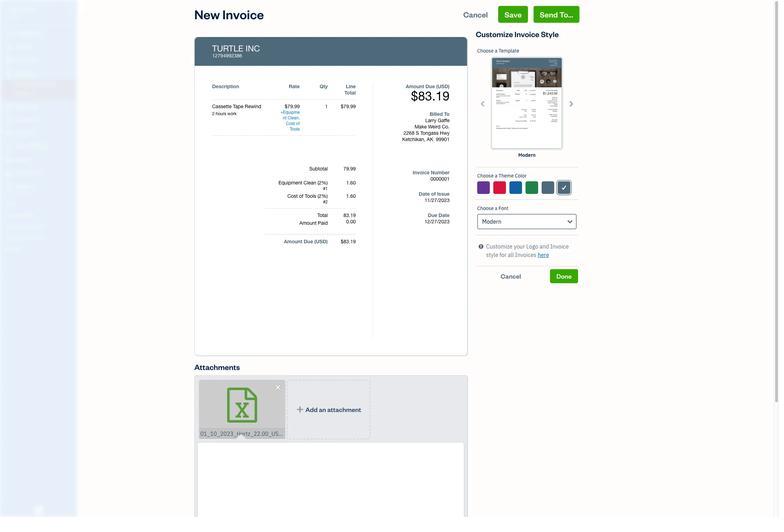 Task type: vqa. For each thing, say whether or not it's contained in the screenshot.
Clean
yes



Task type: describe. For each thing, give the bounding box(es) containing it.
of up issue date in mm/dd/yyyy format text field
[[431, 191, 436, 197]]

weird
[[428, 124, 441, 130]]

12794992386
[[212, 53, 242, 59]]

number
[[431, 170, 450, 176]]

1 # from the top
[[323, 186, 326, 191]]

s
[[416, 130, 419, 136]]

team members image
[[5, 212, 75, 218]]

owner
[[6, 14, 19, 19]]

here
[[538, 252, 550, 259]]

0.00
[[346, 219, 356, 225]]

+ equipme nt clean , cost of tools
[[281, 110, 300, 132]]

make
[[415, 124, 427, 130]]

hwy
[[440, 130, 450, 136]]

invoice inside customize your logo and invoice style for all invoices
[[551, 243, 569, 250]]

a for template
[[495, 48, 498, 54]]

inc for turtle inc owner
[[27, 6, 37, 13]]

attachment
[[328, 406, 361, 414]]

freshbooks image
[[33, 506, 44, 515]]

line
[[346, 83, 356, 89]]

( for amount due ( usd ) $83.19
[[437, 83, 438, 89]]

payment image
[[5, 103, 13, 110]]

larry
[[426, 118, 437, 123]]

billed to
[[430, 111, 450, 117]]

2268
[[404, 130, 415, 136]]

timer image
[[5, 143, 13, 150]]

template
[[499, 48, 520, 54]]

2
[[326, 200, 328, 205]]

add an attachment button
[[287, 380, 371, 440]]

done button
[[551, 269, 579, 283]]

font
[[499, 205, 509, 212]]

83.19
[[344, 213, 356, 218]]

Line Total (USD) text field
[[341, 104, 356, 109]]

Item Rate (USD) text field
[[285, 104, 300, 109]]

a for font
[[495, 205, 498, 212]]

new
[[194, 6, 220, 22]]

total amount paid
[[300, 213, 328, 226]]

amount for amount due ( usd )
[[284, 239, 303, 245]]

choose a template element
[[476, 42, 579, 167]]

settings image
[[5, 246, 75, 252]]

amount due ( usd ) $83.19
[[406, 83, 450, 103]]

invoices
[[516, 252, 537, 259]]

due for amount due ( usd )
[[304, 239, 313, 245]]

a for theme
[[495, 173, 498, 179]]

all
[[508, 252, 514, 259]]

0 vertical spatial total
[[345, 90, 356, 96]]

customize invoice style
[[476, 29, 559, 39]]

cost for equipment
[[288, 193, 298, 199]]

modern inside choose a template element
[[519, 152, 536, 158]]

here link
[[538, 252, 550, 259]]

turtle inc 12794992386
[[212, 43, 260, 59]]

next image
[[567, 100, 575, 108]]

ketchikan,
[[403, 137, 426, 142]]

style
[[541, 29, 559, 39]]

client image
[[5, 44, 13, 51]]

choose for choose a template
[[478, 48, 494, 54]]

date inside due date 12/27/2023
[[439, 212, 450, 218]]

to
[[444, 111, 450, 117]]

your
[[514, 243, 525, 250]]

send to... button
[[534, 6, 580, 23]]

nt
[[283, 116, 287, 121]]

save button
[[499, 6, 528, 23]]

equipment
[[279, 180, 302, 186]]

style
[[487, 252, 499, 259]]

1
[[326, 186, 328, 191]]

amount for amount due ( usd ) $83.19
[[406, 83, 424, 89]]

total inside 'total amount paid'
[[318, 213, 328, 218]]

) for amount due ( usd ) $83.19
[[448, 83, 450, 89]]

issue
[[437, 191, 450, 197]]

color
[[515, 173, 527, 179]]

83.19 0.00
[[344, 213, 356, 225]]

invoice number
[[413, 170, 450, 176]]

plus image
[[296, 406, 304, 413]]

1 1.60 from the top
[[346, 180, 356, 186]]

line total
[[345, 83, 356, 96]]

equipment clean (2%) # 1 cost of tools (2%) # 2
[[279, 180, 328, 205]]

+
[[281, 110, 283, 115]]

Item Quantity text field
[[318, 104, 328, 109]]

turtle for turtle inc owner
[[6, 6, 26, 13]]

for
[[500, 252, 507, 259]]

01_10_2023_hertz_22.00_usd.xlsx button
[[199, 380, 294, 440]]

due inside due date 12/27/2023
[[428, 212, 438, 218]]

12/27/2023 button
[[408, 219, 456, 225]]



Task type: locate. For each thing, give the bounding box(es) containing it.
1 vertical spatial inc
[[246, 43, 260, 53]]

tools
[[290, 127, 300, 132], [305, 193, 316, 199]]

an
[[319, 406, 326, 414]]

cancel
[[464, 9, 488, 19], [501, 272, 521, 280]]

tools for (2%)
[[305, 193, 316, 199]]

amount inside 'amount due ( usd ) $83.19'
[[406, 83, 424, 89]]

$83.19 inside 'amount due ( usd ) $83.19'
[[411, 89, 450, 103]]

( inside 'amount due ( usd ) $83.19'
[[437, 83, 438, 89]]

expense image
[[5, 117, 13, 124]]

customize
[[476, 29, 513, 39], [487, 243, 513, 250]]

choose for choose a font
[[478, 205, 494, 212]]

0 vertical spatial customize
[[476, 29, 513, 39]]

$83.19 down 0.00
[[341, 239, 356, 245]]

1 vertical spatial date
[[439, 212, 450, 218]]

total up paid
[[318, 213, 328, 218]]

clean inside equipment clean (2%) # 1 cost of tools (2%) # 2
[[304, 180, 316, 186]]

paid
[[318, 220, 328, 226]]

12/27/2023
[[425, 219, 450, 225]]

Enter an Invoice # text field
[[430, 176, 450, 182]]

inc
[[27, 6, 37, 13], [246, 43, 260, 53]]

0 vertical spatial 1.60
[[346, 180, 356, 186]]

clean inside + equipme nt clean , cost of tools
[[288, 116, 299, 121]]

modern
[[519, 152, 536, 158], [483, 218, 502, 225]]

add an attachment
[[306, 406, 361, 414]]

items and services image
[[5, 224, 75, 229]]

date up issue date in mm/dd/yyyy format text field
[[419, 191, 430, 197]]

modern down choose a font
[[483, 218, 502, 225]]

modern up color
[[519, 152, 536, 158]]

0 horizontal spatial )
[[327, 239, 328, 245]]

1 vertical spatial $83.19
[[341, 239, 356, 245]]

$83.19 up billed
[[411, 89, 450, 103]]

usd up billed to
[[438, 83, 448, 89]]

)
[[448, 83, 450, 89], [327, 239, 328, 245]]

choose for choose a theme color
[[478, 173, 494, 179]]

estimate image
[[5, 57, 13, 64]]

inc inside turtle inc owner
[[27, 6, 37, 13]]

custom image
[[561, 184, 568, 192]]

0 vertical spatial (
[[437, 83, 438, 89]]

0 horizontal spatial $83.19
[[341, 239, 356, 245]]

1.60
[[346, 180, 356, 186], [346, 193, 356, 199]]

turtle inc owner
[[6, 6, 37, 19]]

larry gaffe make weird co. 2268 s tongass hwy ketchikan, ak  99901
[[403, 118, 450, 142]]

of inside + equipme nt clean , cost of tools
[[296, 121, 300, 126]]

2 vertical spatial a
[[495, 205, 498, 212]]

Issue date in MM/DD/YYYY format text field
[[413, 198, 456, 203]]

(2%) up 2
[[318, 193, 328, 199]]

0 horizontal spatial inc
[[27, 6, 37, 13]]

cost inside + equipme nt clean , cost of tools
[[286, 121, 295, 126]]

) inside 'amount due ( usd ) $83.19'
[[448, 83, 450, 89]]

choose left "template"
[[478, 48, 494, 54]]

usd down paid
[[316, 239, 327, 245]]

1 vertical spatial cancel button
[[476, 269, 546, 283]]

invoice image
[[5, 70, 13, 77]]

turtle
[[6, 6, 26, 13], [212, 43, 244, 53]]

money image
[[5, 157, 13, 164]]

1 vertical spatial )
[[327, 239, 328, 245]]

3 choose from the top
[[478, 205, 494, 212]]

bank connections image
[[5, 235, 75, 240]]

usd for amount due ( usd )
[[316, 239, 327, 245]]

subtotal
[[310, 166, 328, 172]]

0 horizontal spatial clean
[[288, 116, 299, 121]]

modern inside field
[[483, 218, 502, 225]]

choose a theme color
[[478, 173, 527, 179]]

0 vertical spatial amount
[[406, 83, 424, 89]]

exclamationcircle image
[[479, 242, 484, 251]]

0 vertical spatial )
[[448, 83, 450, 89]]

turtle inside turtle inc owner
[[6, 6, 26, 13]]

send
[[540, 9, 558, 19]]

1 horizontal spatial inc
[[246, 43, 260, 53]]

usd inside 'amount due ( usd ) $83.19'
[[438, 83, 448, 89]]

1 vertical spatial #
[[323, 200, 326, 205]]

cancel for cancel button to the top
[[464, 9, 488, 19]]

choose
[[478, 48, 494, 54], [478, 173, 494, 179], [478, 205, 494, 212]]

1 vertical spatial cost
[[288, 193, 298, 199]]

2 vertical spatial amount
[[284, 239, 303, 245]]

0 horizontal spatial total
[[318, 213, 328, 218]]

to...
[[560, 9, 574, 19]]

logo
[[527, 243, 539, 250]]

description
[[212, 83, 239, 89]]

clean down subtotal
[[304, 180, 316, 186]]

cost down equipment on the left top of the page
[[288, 193, 298, 199]]

tools inside + equipme nt clean , cost of tools
[[290, 127, 300, 132]]

1 horizontal spatial modern
[[519, 152, 536, 158]]

(2%) up 1
[[318, 180, 328, 186]]

amount
[[406, 83, 424, 89], [300, 220, 317, 226], [284, 239, 303, 245]]

1 horizontal spatial turtle
[[212, 43, 244, 53]]

cost for +
[[286, 121, 295, 126]]

99901
[[436, 137, 450, 142]]

1 horizontal spatial (
[[437, 83, 438, 89]]

0 vertical spatial cancel
[[464, 9, 488, 19]]

0 vertical spatial modern
[[519, 152, 536, 158]]

Enter an Item Description text field
[[212, 111, 272, 117]]

1 vertical spatial cancel
[[501, 272, 521, 280]]

date
[[419, 191, 430, 197], [439, 212, 450, 218]]

due up billed
[[426, 83, 435, 89]]

0 vertical spatial inc
[[27, 6, 37, 13]]

cancel for the bottom cancel button
[[501, 272, 521, 280]]

( up billed
[[437, 83, 438, 89]]

project image
[[5, 130, 13, 137]]

tools down the ,
[[290, 127, 300, 132]]

rate
[[289, 83, 300, 89]]

2 choose from the top
[[478, 173, 494, 179]]

main element
[[0, 0, 95, 518]]

,
[[299, 116, 300, 121]]

billed
[[430, 111, 443, 117]]

of down equipment on the left top of the page
[[299, 193, 304, 199]]

0 vertical spatial a
[[495, 48, 498, 54]]

customize your logo and invoice style for all invoices
[[487, 243, 569, 259]]

due inside 'amount due ( usd ) $83.19'
[[426, 83, 435, 89]]

1 vertical spatial 1.60
[[346, 193, 356, 199]]

of
[[296, 121, 300, 126], [431, 191, 436, 197], [299, 193, 304, 199]]

tools for nt
[[290, 127, 300, 132]]

1 horizontal spatial clean
[[304, 180, 316, 186]]

clean down equipme
[[288, 116, 299, 121]]

0 vertical spatial turtle
[[6, 6, 26, 13]]

1 vertical spatial amount
[[300, 220, 317, 226]]

cost down nt
[[286, 121, 295, 126]]

(2%)
[[318, 180, 328, 186], [318, 193, 328, 199]]

) up to
[[448, 83, 450, 89]]

0 horizontal spatial modern
[[483, 218, 502, 225]]

choose a font element
[[476, 200, 579, 235]]

1 vertical spatial (
[[315, 239, 316, 245]]

0 horizontal spatial cancel
[[464, 9, 488, 19]]

01_10_2023_hertz_22.00_usd.xlsx
[[200, 431, 294, 438]]

choose a template
[[478, 48, 520, 54]]

due down 'total amount paid'
[[304, 239, 313, 245]]

customize for customize your logo and invoice style for all invoices
[[487, 243, 513, 250]]

1 horizontal spatial tools
[[305, 193, 316, 199]]

) down paid
[[327, 239, 328, 245]]

Font field
[[478, 214, 577, 230]]

0 vertical spatial cancel button
[[457, 6, 495, 23]]

1 vertical spatial turtle
[[212, 43, 244, 53]]

1 vertical spatial usd
[[316, 239, 327, 245]]

Enter an Item Name text field
[[212, 103, 272, 110]]

2 (2%) from the top
[[318, 193, 328, 199]]

1 horizontal spatial cancel
[[501, 272, 521, 280]]

1 horizontal spatial total
[[345, 90, 356, 96]]

usd
[[438, 83, 448, 89], [316, 239, 327, 245]]

0 horizontal spatial (
[[315, 239, 316, 245]]

a left theme at the right
[[495, 173, 498, 179]]

choose a theme color element
[[476, 167, 579, 200]]

1 horizontal spatial usd
[[438, 83, 448, 89]]

customize inside customize your logo and invoice style for all invoices
[[487, 243, 513, 250]]

3 a from the top
[[495, 205, 498, 212]]

0 horizontal spatial usd
[[316, 239, 327, 245]]

of for nt
[[296, 121, 300, 126]]

clean
[[288, 116, 299, 121], [304, 180, 316, 186]]

0 horizontal spatial date
[[419, 191, 430, 197]]

amount due ( usd )
[[284, 239, 328, 245]]

tongass
[[421, 130, 439, 136]]

(
[[437, 83, 438, 89], [315, 239, 316, 245]]

0 vertical spatial #
[[323, 186, 326, 191]]

1 vertical spatial clean
[[304, 180, 316, 186]]

due date 12/27/2023
[[425, 212, 450, 225]]

previous image
[[479, 100, 487, 108]]

done
[[557, 272, 572, 280]]

date up "12/27/2023" at the right
[[439, 212, 450, 218]]

invoice
[[223, 6, 264, 22], [515, 29, 540, 39], [413, 170, 430, 176], [551, 243, 569, 250]]

due up 12/27/2023 dropdown button
[[428, 212, 438, 218]]

total down line
[[345, 90, 356, 96]]

1 vertical spatial customize
[[487, 243, 513, 250]]

chart image
[[5, 170, 13, 177]]

1 vertical spatial tools
[[305, 193, 316, 199]]

2 vertical spatial choose
[[478, 205, 494, 212]]

cost inside equipment clean (2%) # 1 cost of tools (2%) # 2
[[288, 193, 298, 199]]

1 vertical spatial due
[[428, 212, 438, 218]]

attachments
[[194, 362, 240, 372]]

inc inside turtle inc 12794992386
[[246, 43, 260, 53]]

0 vertical spatial due
[[426, 83, 435, 89]]

1 choose from the top
[[478, 48, 494, 54]]

report image
[[5, 183, 13, 190]]

2 1.60 from the top
[[346, 193, 356, 199]]

choose left theme at the right
[[478, 173, 494, 179]]

0 horizontal spatial tools
[[290, 127, 300, 132]]

customize up choose a template
[[476, 29, 513, 39]]

apps image
[[5, 201, 75, 207]]

due for amount due ( usd ) $83.19
[[426, 83, 435, 89]]

# down 1
[[323, 200, 326, 205]]

2 a from the top
[[495, 173, 498, 179]]

1 horizontal spatial date
[[439, 212, 450, 218]]

0 vertical spatial $83.19
[[411, 89, 450, 103]]

turtle inside turtle inc 12794992386
[[212, 43, 244, 53]]

1 vertical spatial (2%)
[[318, 193, 328, 199]]

save
[[505, 9, 522, 19]]

total
[[345, 90, 356, 96], [318, 213, 328, 218]]

1 a from the top
[[495, 48, 498, 54]]

delete attachment image
[[274, 384, 282, 392]]

turtle for turtle inc 12794992386
[[212, 43, 244, 53]]

co.
[[442, 124, 450, 130]]

0 vertical spatial date
[[419, 191, 430, 197]]

1 vertical spatial modern
[[483, 218, 502, 225]]

add
[[306, 406, 318, 414]]

amount inside 'total amount paid'
[[300, 220, 317, 226]]

usd for amount due ( usd ) $83.19
[[438, 83, 448, 89]]

gaffe
[[438, 118, 450, 123]]

equipme
[[283, 110, 300, 115]]

1.60 up the 83.19
[[346, 193, 356, 199]]

of down the ,
[[296, 121, 300, 126]]

a
[[495, 48, 498, 54], [495, 173, 498, 179], [495, 205, 498, 212]]

# up 2
[[323, 186, 326, 191]]

0 vertical spatial tools
[[290, 127, 300, 132]]

1 (2%) from the top
[[318, 180, 328, 186]]

new invoice
[[194, 6, 264, 22]]

tools up 'total amount paid'
[[305, 193, 316, 199]]

0 vertical spatial clean
[[288, 116, 299, 121]]

choose a font
[[478, 205, 509, 212]]

send to...
[[540, 9, 574, 19]]

0 horizontal spatial turtle
[[6, 6, 26, 13]]

qty
[[320, 83, 328, 89]]

theme
[[499, 173, 514, 179]]

cancel button
[[457, 6, 495, 23], [476, 269, 546, 283]]

a left "template"
[[495, 48, 498, 54]]

0 vertical spatial usd
[[438, 83, 448, 89]]

0 vertical spatial (2%)
[[318, 180, 328, 186]]

0 vertical spatial choose
[[478, 48, 494, 54]]

1.60 down 79.99
[[346, 180, 356, 186]]

cost
[[286, 121, 295, 126], [288, 193, 298, 199]]

inc for turtle inc 12794992386
[[246, 43, 260, 53]]

turtle up owner
[[6, 6, 26, 13]]

a left font at top
[[495, 205, 498, 212]]

( down 'total amount paid'
[[315, 239, 316, 245]]

2 vertical spatial due
[[304, 239, 313, 245]]

79.99
[[344, 166, 356, 172]]

) for amount due ( usd )
[[327, 239, 328, 245]]

dashboard image
[[5, 30, 13, 37]]

due
[[426, 83, 435, 89], [428, 212, 438, 218], [304, 239, 313, 245]]

1 vertical spatial a
[[495, 173, 498, 179]]

1 vertical spatial total
[[318, 213, 328, 218]]

customize for customize invoice style
[[476, 29, 513, 39]]

of inside equipment clean (2%) # 1 cost of tools (2%) # 2
[[299, 193, 304, 199]]

1 horizontal spatial $83.19
[[411, 89, 450, 103]]

turtle down new invoice
[[212, 43, 244, 53]]

1 vertical spatial choose
[[478, 173, 494, 179]]

choose left font at top
[[478, 205, 494, 212]]

date of issue
[[419, 191, 450, 197]]

tools inside equipment clean (2%) # 1 cost of tools (2%) # 2
[[305, 193, 316, 199]]

( for amount due ( usd )
[[315, 239, 316, 245]]

customize up for at the top of page
[[487, 243, 513, 250]]

1 horizontal spatial )
[[448, 83, 450, 89]]

of for (2%)
[[299, 193, 304, 199]]

and
[[540, 243, 549, 250]]

0 vertical spatial cost
[[286, 121, 295, 126]]

2 # from the top
[[323, 200, 326, 205]]



